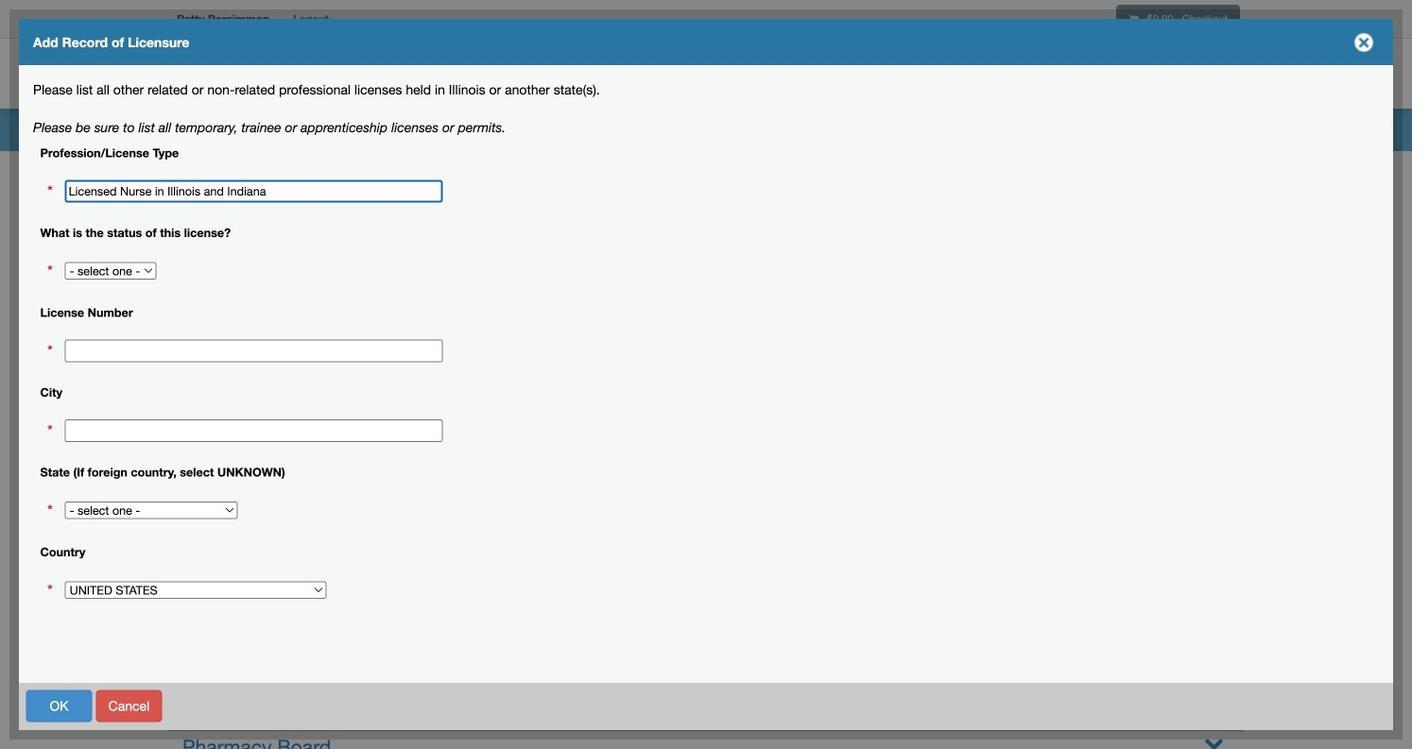 Task type: locate. For each thing, give the bounding box(es) containing it.
close window image
[[1349, 27, 1379, 58], [1349, 27, 1379, 58]]

shopping cart image
[[1129, 14, 1139, 24]]

chevron down image
[[1204, 671, 1224, 691]]

None text field
[[65, 180, 443, 203]]

None button
[[26, 691, 92, 723], [96, 691, 162, 723], [246, 691, 322, 723], [326, 691, 378, 723], [1255, 691, 1372, 723], [26, 691, 92, 723], [96, 691, 162, 723], [246, 691, 322, 723], [326, 691, 378, 723], [1255, 691, 1372, 723]]

None text field
[[65, 340, 443, 363], [65, 420, 443, 442], [65, 340, 443, 363], [65, 420, 443, 442]]



Task type: vqa. For each thing, say whether or not it's contained in the screenshot.
image field
no



Task type: describe. For each thing, give the bounding box(es) containing it.
chevron down image
[[1204, 734, 1224, 750]]

illinois department of financial and professional regulation image
[[167, 43, 598, 103]]



